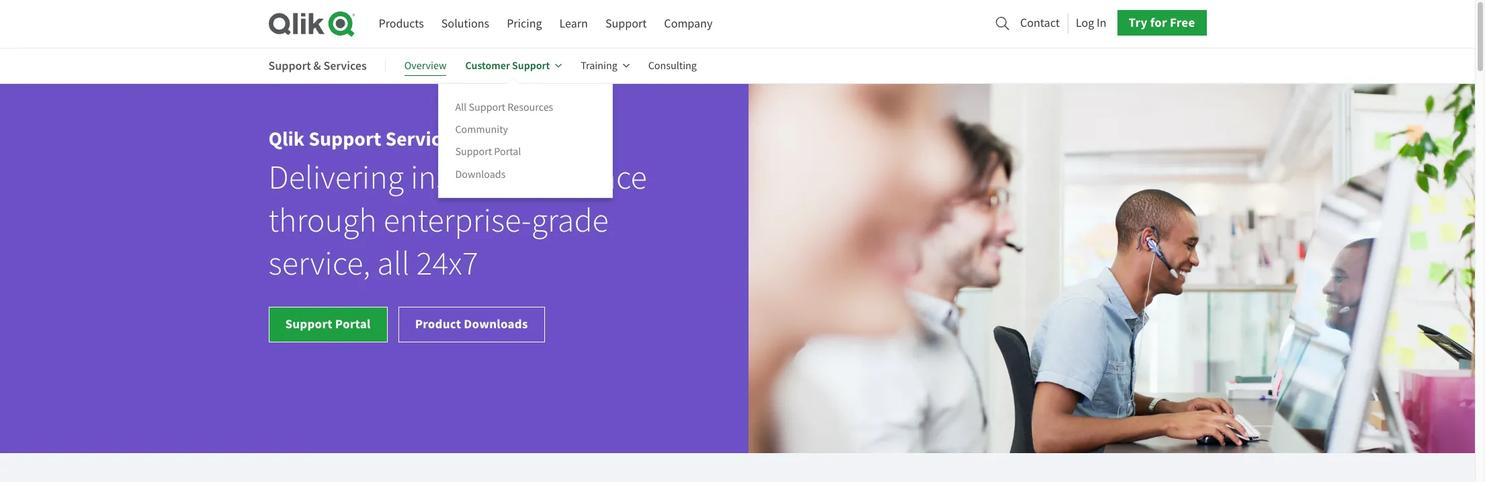 Task type: locate. For each thing, give the bounding box(es) containing it.
0 vertical spatial support portal
[[456, 145, 521, 159]]

support down service,
[[285, 316, 333, 333]]

support inside qlik support services & resources delivering instant assurance through enterprise-grade service, all 24x7
[[309, 126, 382, 153]]

1 horizontal spatial services
[[386, 126, 460, 153]]

grade
[[532, 200, 609, 242]]

support up community link
[[469, 101, 506, 114]]

0 vertical spatial downloads
[[456, 168, 506, 181]]

company
[[665, 16, 713, 32]]

product downloads
[[415, 316, 528, 333]]

& down go to the home page. image
[[314, 58, 321, 74]]

service,
[[269, 243, 371, 285]]

0 vertical spatial &
[[314, 58, 321, 74]]

1 vertical spatial resources
[[481, 126, 571, 153]]

& inside menu bar
[[314, 58, 321, 74]]

downloads down "community"
[[456, 168, 506, 181]]

log in link
[[1077, 12, 1107, 34]]

support portal
[[456, 145, 521, 159], [285, 316, 371, 333]]

services down all
[[386, 126, 460, 153]]

log
[[1077, 15, 1095, 31]]

support portal down "community"
[[456, 145, 521, 159]]

community link
[[456, 122, 508, 137]]

services down go to the home page. image
[[324, 58, 367, 74]]

support portal down service,
[[285, 316, 371, 333]]

0 horizontal spatial &
[[314, 58, 321, 74]]

portal inside training menu
[[494, 145, 521, 159]]

contact link
[[1021, 12, 1060, 34]]

enterprise-
[[384, 200, 532, 242]]

1 horizontal spatial &
[[464, 126, 477, 153]]

support & services
[[269, 58, 367, 74]]

all support resources link
[[456, 100, 554, 115]]

products link
[[379, 11, 424, 36]]

0 horizontal spatial portal
[[335, 316, 371, 333]]

training menu
[[439, 83, 614, 198]]

product downloads link
[[398, 307, 545, 343]]

1 vertical spatial &
[[464, 126, 477, 153]]

resources down customer support link
[[508, 101, 554, 114]]

support up delivering
[[309, 126, 382, 153]]

support portal link down "community"
[[456, 145, 521, 160]]

consulting link
[[649, 50, 697, 82]]

1 vertical spatial downloads
[[464, 316, 528, 333]]

0 horizontal spatial support portal
[[285, 316, 371, 333]]

portal
[[494, 145, 521, 159], [335, 316, 371, 333]]

0 vertical spatial portal
[[494, 145, 521, 159]]

support portal link down service,
[[269, 307, 388, 343]]

1 horizontal spatial support portal
[[456, 145, 521, 159]]

for
[[1151, 14, 1168, 31]]

support portal link
[[456, 145, 521, 160], [269, 307, 388, 343]]

services
[[324, 58, 367, 74], [386, 126, 460, 153]]

learn
[[560, 16, 588, 32]]

solutions link
[[442, 11, 490, 36]]

1 vertical spatial support portal link
[[269, 307, 388, 343]]

menu bar containing products
[[379, 11, 713, 36]]

0 horizontal spatial services
[[324, 58, 367, 74]]

services inside qlik support services & resources delivering instant assurance through enterprise-grade service, all 24x7
[[386, 126, 460, 153]]

downloads right product
[[464, 316, 528, 333]]

&
[[314, 58, 321, 74], [464, 126, 477, 153]]

support
[[606, 16, 647, 32], [269, 58, 311, 74], [512, 59, 550, 73], [469, 101, 506, 114], [309, 126, 382, 153], [456, 145, 492, 159], [285, 316, 333, 333]]

& inside qlik support services & resources delivering instant assurance through enterprise-grade service, all 24x7
[[464, 126, 477, 153]]

1 horizontal spatial support portal link
[[456, 145, 521, 160]]

1 horizontal spatial portal
[[494, 145, 521, 159]]

qlik support services & resources delivering instant assurance through enterprise-grade service, all 24x7
[[269, 126, 647, 285]]

customer support
[[466, 59, 550, 73]]

services inside menu bar
[[324, 58, 367, 74]]

services for qlik support services & resources delivering instant assurance through enterprise-grade service, all 24x7
[[386, 126, 460, 153]]

0 vertical spatial resources
[[508, 101, 554, 114]]

0 vertical spatial services
[[324, 58, 367, 74]]

menu bar
[[379, 11, 713, 36]]

all
[[377, 243, 410, 285]]

resources
[[508, 101, 554, 114], [481, 126, 571, 153]]

resources down all support resources
[[481, 126, 571, 153]]

customer
[[466, 59, 510, 73]]

& down all
[[464, 126, 477, 153]]

training
[[581, 59, 618, 73]]

consulting
[[649, 59, 697, 73]]

support up training link
[[606, 16, 647, 32]]

support inside "menu bar"
[[606, 16, 647, 32]]

company link
[[665, 11, 713, 36]]

downloads
[[456, 168, 506, 181], [464, 316, 528, 333]]

through
[[269, 200, 377, 242]]

1 vertical spatial services
[[386, 126, 460, 153]]



Task type: describe. For each thing, give the bounding box(es) containing it.
downloads inside training menu
[[456, 168, 506, 181]]

support link
[[606, 11, 647, 36]]

learn link
[[560, 11, 588, 36]]

qlik main element
[[379, 10, 1207, 36]]

pricing
[[507, 16, 542, 32]]

try for free link
[[1118, 10, 1207, 36]]

community
[[456, 123, 508, 137]]

log in
[[1077, 15, 1107, 31]]

try for free
[[1129, 14, 1196, 31]]

customer support link
[[466, 50, 562, 82]]

overview
[[405, 59, 447, 73]]

free
[[1171, 14, 1196, 31]]

all support resources
[[456, 101, 554, 114]]

0 horizontal spatial support portal link
[[269, 307, 388, 343]]

resources inside qlik support services & resources delivering instant assurance through enterprise-grade service, all 24x7
[[481, 126, 571, 153]]

all
[[456, 101, 467, 114]]

1 vertical spatial portal
[[335, 316, 371, 333]]

downloads link
[[456, 167, 506, 182]]

product
[[415, 316, 461, 333]]

1 vertical spatial support portal
[[285, 316, 371, 333]]

products
[[379, 16, 424, 32]]

in
[[1097, 15, 1107, 31]]

solutions
[[442, 16, 490, 32]]

menu bar inside qlik main element
[[379, 11, 713, 36]]

support portal inside training menu
[[456, 145, 521, 159]]

assurance
[[511, 157, 647, 199]]

try
[[1129, 14, 1148, 31]]

pricing link
[[507, 11, 542, 36]]

training link
[[581, 50, 630, 82]]

support down pricing link
[[512, 59, 550, 73]]

go to the home page. image
[[269, 11, 355, 37]]

qlik
[[269, 126, 305, 153]]

0 vertical spatial support portal link
[[456, 145, 521, 160]]

support & services menu bar
[[269, 50, 716, 198]]

overview link
[[405, 50, 447, 82]]

instant
[[411, 157, 504, 199]]

delivering
[[269, 157, 404, 199]]

services for support & services
[[324, 58, 367, 74]]

resources inside training menu
[[508, 101, 554, 114]]

24x7
[[417, 243, 478, 285]]

support down go to the home page. image
[[269, 58, 311, 74]]

contact
[[1021, 15, 1060, 31]]

support up downloads link
[[456, 145, 492, 159]]



Task type: vqa. For each thing, say whether or not it's contained in the screenshot.
that
no



